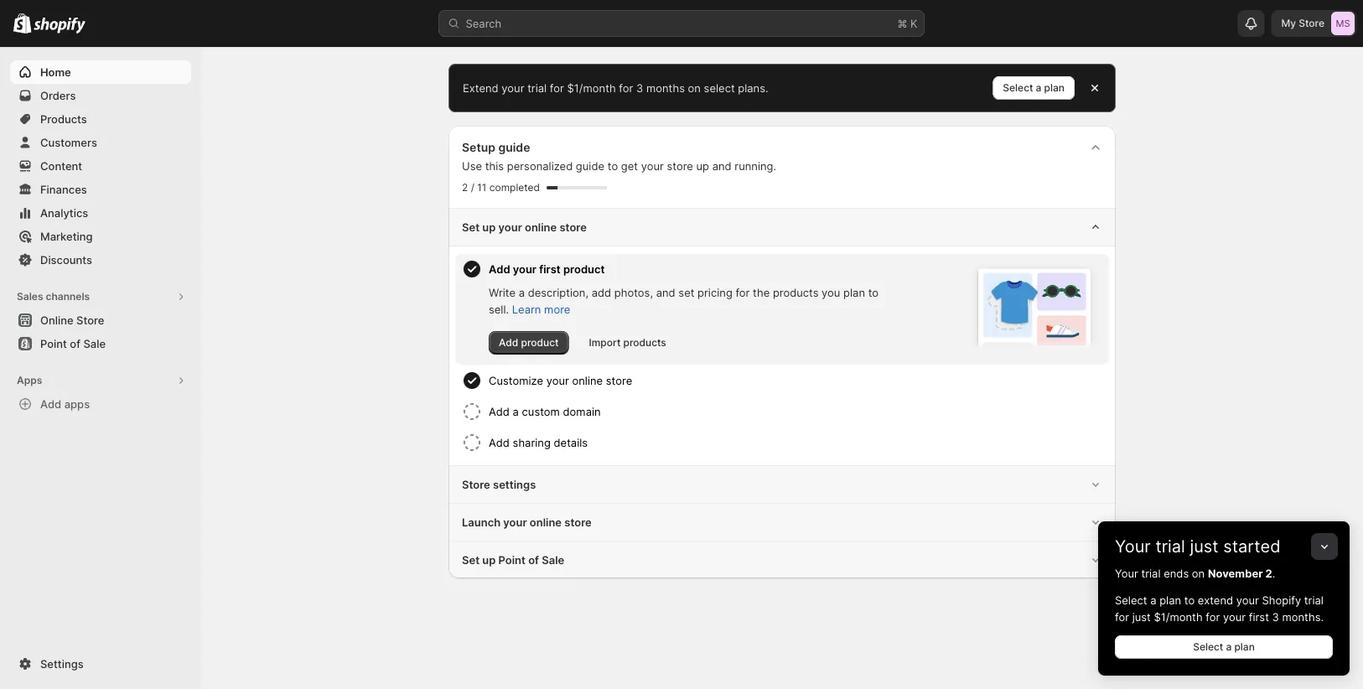 Task type: locate. For each thing, give the bounding box(es) containing it.
1 set from the top
[[462, 221, 480, 234]]

guide left get
[[576, 159, 605, 172]]

set inside dropdown button
[[462, 553, 480, 566]]

launch
[[462, 516, 501, 529]]

1 vertical spatial first
[[1249, 610, 1269, 623]]

1 horizontal spatial of
[[528, 553, 539, 566]]

first
[[539, 262, 561, 275], [1249, 610, 1269, 623]]

1 horizontal spatial select a plan link
[[1115, 636, 1333, 659]]

point down online
[[40, 337, 67, 350]]

0 vertical spatial just
[[1190, 536, 1219, 557]]

2 left the /
[[462, 182, 468, 194]]

settings
[[493, 478, 536, 491]]

0 horizontal spatial select a plan link
[[993, 76, 1075, 100]]

up down 11
[[482, 221, 496, 234]]

1 horizontal spatial on
[[1192, 567, 1205, 580]]

online up domain
[[572, 374, 603, 387]]

product up add
[[564, 262, 605, 275]]

your right the launch
[[503, 516, 527, 529]]

settings
[[40, 657, 84, 670]]

store
[[1299, 17, 1325, 29], [76, 314, 104, 327], [462, 478, 490, 491]]

a inside select a plan to extend your shopify trial for just $1/month for your first 3 months.
[[1151, 594, 1157, 607]]

trial up ends
[[1156, 536, 1186, 557]]

1 vertical spatial $1/month
[[1154, 610, 1203, 623]]

0 horizontal spatial to
[[608, 159, 618, 172]]

add inside dropdown button
[[489, 262, 510, 275]]

trial inside dropdown button
[[1156, 536, 1186, 557]]

2 vertical spatial select
[[1193, 641, 1224, 653]]

add
[[489, 262, 510, 275], [499, 337, 518, 349], [40, 397, 61, 410], [489, 405, 510, 418], [489, 436, 510, 449]]

guide
[[498, 140, 530, 155], [576, 159, 605, 172]]

add inside "button"
[[40, 397, 61, 410]]

1 vertical spatial 3
[[1273, 610, 1279, 623]]

0 vertical spatial and
[[712, 159, 732, 172]]

channels
[[46, 291, 90, 303]]

0 horizontal spatial of
[[70, 337, 80, 350]]

1 horizontal spatial select a plan
[[1193, 641, 1255, 653]]

setup guide
[[462, 140, 530, 155]]

your trial ends on november 2 .
[[1115, 567, 1276, 580]]

first inside dropdown button
[[539, 262, 561, 275]]

1 horizontal spatial product
[[564, 262, 605, 275]]

2 your from the top
[[1115, 567, 1139, 580]]

0 horizontal spatial point
[[40, 337, 67, 350]]

1 horizontal spatial point
[[499, 553, 526, 566]]

set down the /
[[462, 221, 480, 234]]

finances link
[[10, 178, 191, 201]]

add product
[[499, 337, 559, 349]]

0 vertical spatial on
[[688, 81, 701, 94]]

sale down online store link
[[83, 337, 106, 350]]

store
[[667, 159, 693, 172], [560, 221, 587, 234], [606, 374, 632, 387], [565, 516, 592, 529]]

plan inside select a plan to extend your shopify trial for just $1/month for your first 3 months.
[[1160, 594, 1182, 607]]

1 vertical spatial 2
[[1266, 567, 1273, 580]]

just inside dropdown button
[[1190, 536, 1219, 557]]

discounts link
[[10, 248, 191, 272]]

products link
[[10, 107, 191, 131]]

first down the "shopify"
[[1249, 610, 1269, 623]]

up inside dropdown button
[[482, 221, 496, 234]]

2 vertical spatial online
[[530, 516, 562, 529]]

add right mark add a custom domain as done image
[[489, 405, 510, 418]]

add sharing details button
[[489, 428, 1103, 458]]

up
[[696, 159, 709, 172], [482, 221, 496, 234], [482, 553, 496, 566]]

up left running.
[[696, 159, 709, 172]]

0 horizontal spatial on
[[688, 81, 701, 94]]

products
[[40, 112, 87, 125]]

.
[[1273, 567, 1276, 580]]

you
[[822, 286, 841, 299]]

up inside dropdown button
[[482, 553, 496, 566]]

1 horizontal spatial select
[[1115, 594, 1148, 607]]

2 vertical spatial to
[[1185, 594, 1195, 607]]

1 vertical spatial select a plan link
[[1115, 636, 1333, 659]]

a for domain
[[513, 405, 519, 418]]

your up add a custom domain
[[546, 374, 569, 387]]

0 horizontal spatial guide
[[498, 140, 530, 155]]

0 horizontal spatial products
[[623, 337, 666, 349]]

1 vertical spatial your
[[1115, 567, 1139, 580]]

to left extend
[[1185, 594, 1195, 607]]

store down "import products" link
[[606, 374, 632, 387]]

set down the launch
[[462, 553, 480, 566]]

$1/month down extend
[[1154, 610, 1203, 623]]

add apps
[[40, 397, 90, 410]]

your trial just started element
[[1099, 565, 1350, 676]]

on right ends
[[1192, 567, 1205, 580]]

2 / 11 completed
[[462, 182, 540, 194]]

your up your trial ends on november 2 . at bottom right
[[1115, 536, 1151, 557]]

online inside 'dropdown button'
[[530, 516, 562, 529]]

add up write
[[489, 262, 510, 275]]

set
[[679, 286, 695, 299]]

add product link
[[489, 331, 569, 355]]

personalized
[[507, 159, 573, 172]]

and left set
[[656, 286, 676, 299]]

started
[[1224, 536, 1281, 557]]

products
[[773, 286, 819, 299], [623, 337, 666, 349]]

1 horizontal spatial to
[[868, 286, 879, 299]]

orders link
[[10, 84, 191, 107]]

set
[[462, 221, 480, 234], [462, 553, 480, 566]]

0 horizontal spatial just
[[1133, 610, 1151, 623]]

0 vertical spatial sale
[[83, 337, 106, 350]]

your left ends
[[1115, 567, 1139, 580]]

import products
[[589, 337, 666, 349]]

products right the
[[773, 286, 819, 299]]

online up add your first product
[[525, 221, 557, 234]]

0 vertical spatial select a plan
[[1003, 82, 1065, 94]]

1 horizontal spatial first
[[1249, 610, 1269, 623]]

0 vertical spatial product
[[564, 262, 605, 275]]

on
[[688, 81, 701, 94], [1192, 567, 1205, 580]]

1 vertical spatial and
[[656, 286, 676, 299]]

just down your trial ends on november 2 . at bottom right
[[1133, 610, 1151, 623]]

and inside the write a description, add photos, and set pricing for the products you plan to sell.
[[656, 286, 676, 299]]

1 horizontal spatial products
[[773, 286, 819, 299]]

my store image
[[1332, 12, 1355, 35]]

1 horizontal spatial 2
[[1266, 567, 1273, 580]]

plan inside the write a description, add photos, and set pricing for the products you plan to sell.
[[844, 286, 865, 299]]

0 vertical spatial select
[[1003, 82, 1033, 94]]

import products link
[[579, 331, 677, 355]]

first up description,
[[539, 262, 561, 275]]

0 horizontal spatial $1/month
[[567, 81, 616, 94]]

marketing link
[[10, 225, 191, 248]]

mark add sharing details as done image
[[462, 433, 482, 453]]

add left apps
[[40, 397, 61, 410]]

1 vertical spatial store
[[76, 314, 104, 327]]

your inside dropdown button
[[513, 262, 537, 275]]

store settings button
[[449, 466, 1116, 503]]

2 up the "shopify"
[[1266, 567, 1273, 580]]

of inside button
[[70, 337, 80, 350]]

your down completed at the top left of the page
[[499, 221, 522, 234]]

point
[[40, 337, 67, 350], [499, 553, 526, 566]]

up for set up your online store
[[482, 221, 496, 234]]

$1/month
[[567, 81, 616, 94], [1154, 610, 1203, 623]]

1 horizontal spatial store
[[462, 478, 490, 491]]

0 horizontal spatial first
[[539, 262, 561, 275]]

0 horizontal spatial store
[[76, 314, 104, 327]]

content
[[40, 159, 82, 172]]

discounts
[[40, 253, 92, 266]]

shopify image
[[13, 13, 31, 33], [34, 17, 86, 34]]

a inside the write a description, add photos, and set pricing for the products you plan to sell.
[[519, 286, 525, 299]]

add down "sell."
[[499, 337, 518, 349]]

set up your online store button
[[449, 209, 1116, 247]]

the
[[753, 286, 770, 299]]

your inside dropdown button
[[1115, 536, 1151, 557]]

a inside dropdown button
[[513, 405, 519, 418]]

3 left months at the top of the page
[[636, 81, 643, 94]]

0 vertical spatial first
[[539, 262, 561, 275]]

1 vertical spatial online
[[572, 374, 603, 387]]

0 vertical spatial your
[[1115, 536, 1151, 557]]

point down launch your online store
[[499, 553, 526, 566]]

set inside dropdown button
[[462, 221, 480, 234]]

point inside set up point of sale dropdown button
[[499, 553, 526, 566]]

your trial just started button
[[1099, 522, 1350, 557]]

just up your trial ends on november 2 . at bottom right
[[1190, 536, 1219, 557]]

0 vertical spatial point
[[40, 337, 67, 350]]

search
[[466, 17, 502, 30]]

1 vertical spatial point
[[499, 553, 526, 566]]

settings link
[[10, 652, 191, 676]]

up down the launch
[[482, 553, 496, 566]]

1 vertical spatial set
[[462, 553, 480, 566]]

your
[[1115, 536, 1151, 557], [1115, 567, 1139, 580]]

1 vertical spatial just
[[1133, 610, 1151, 623]]

to left get
[[608, 159, 618, 172]]

0 vertical spatial 3
[[636, 81, 643, 94]]

photos,
[[615, 286, 653, 299]]

of down launch your online store
[[528, 553, 539, 566]]

0 vertical spatial products
[[773, 286, 819, 299]]

apps button
[[10, 369, 191, 392]]

a for to
[[1151, 594, 1157, 607]]

1 vertical spatial up
[[482, 221, 496, 234]]

store inside "button"
[[76, 314, 104, 327]]

3 inside select a plan to extend your shopify trial for just $1/month for your first 3 months.
[[1273, 610, 1279, 623]]

extend your trial for $1/month for 3 months on select plans.
[[463, 81, 769, 94]]

2
[[462, 182, 468, 194], [1266, 567, 1273, 580]]

0 vertical spatial $1/month
[[567, 81, 616, 94]]

2 horizontal spatial store
[[1299, 17, 1325, 29]]

0 horizontal spatial sale
[[83, 337, 106, 350]]

customize your online store button
[[489, 366, 1103, 396]]

more
[[544, 303, 571, 316]]

store inside 'dropdown button'
[[565, 516, 592, 529]]

store right my at the top of page
[[1299, 17, 1325, 29]]

1 vertical spatial sale
[[542, 553, 565, 566]]

of down online store
[[70, 337, 80, 350]]

add for add your first product
[[489, 262, 510, 275]]

home
[[40, 65, 71, 78]]

trial left ends
[[1142, 567, 1161, 580]]

2 vertical spatial up
[[482, 553, 496, 566]]

your up write
[[513, 262, 537, 275]]

1 vertical spatial of
[[528, 553, 539, 566]]

product down learn more link
[[521, 337, 559, 349]]

get
[[621, 159, 638, 172]]

my
[[1282, 17, 1296, 29]]

2 horizontal spatial to
[[1185, 594, 1195, 607]]

product
[[564, 262, 605, 275], [521, 337, 559, 349]]

1 vertical spatial select a plan
[[1193, 641, 1255, 653]]

extend
[[1198, 594, 1234, 607]]

and left running.
[[712, 159, 732, 172]]

sale down launch your online store
[[542, 553, 565, 566]]

to
[[608, 159, 618, 172], [868, 286, 879, 299], [1185, 594, 1195, 607]]

3
[[636, 81, 643, 94], [1273, 610, 1279, 623]]

sale inside dropdown button
[[542, 553, 565, 566]]

store up the launch
[[462, 478, 490, 491]]

domain
[[563, 405, 601, 418]]

set for set up your online store
[[462, 221, 480, 234]]

1 horizontal spatial sale
[[542, 553, 565, 566]]

2 set from the top
[[462, 553, 480, 566]]

0 vertical spatial to
[[608, 159, 618, 172]]

1 horizontal spatial 3
[[1273, 610, 1279, 623]]

add for add apps
[[40, 397, 61, 410]]

add right mark add sharing details as done image
[[489, 436, 510, 449]]

2 vertical spatial store
[[462, 478, 490, 491]]

select for select a plan link to the top
[[1003, 82, 1033, 94]]

0 vertical spatial of
[[70, 337, 80, 350]]

0 horizontal spatial select
[[1003, 82, 1033, 94]]

$1/month left months at the top of the page
[[567, 81, 616, 94]]

just
[[1190, 536, 1219, 557], [1133, 610, 1151, 623]]

add your first product element
[[489, 284, 888, 355]]

1 vertical spatial select
[[1115, 594, 1148, 607]]

0 horizontal spatial product
[[521, 337, 559, 349]]

set up your online store
[[462, 221, 587, 234]]

1 horizontal spatial and
[[712, 159, 732, 172]]

set for set up point of sale
[[462, 553, 480, 566]]

0 horizontal spatial and
[[656, 286, 676, 299]]

1 vertical spatial on
[[1192, 567, 1205, 580]]

your right get
[[641, 159, 664, 172]]

months
[[646, 81, 685, 94]]

of inside dropdown button
[[528, 553, 539, 566]]

finances
[[40, 183, 87, 196]]

1 horizontal spatial $1/month
[[1154, 610, 1203, 623]]

sale inside button
[[83, 337, 106, 350]]

on left select
[[688, 81, 701, 94]]

0 vertical spatial set
[[462, 221, 480, 234]]

marketing
[[40, 230, 93, 243]]

0 vertical spatial 2
[[462, 182, 468, 194]]

to right you
[[868, 286, 879, 299]]

setup
[[462, 140, 496, 155]]

online store
[[40, 314, 104, 327]]

store down details
[[565, 516, 592, 529]]

⌘ k
[[898, 17, 918, 30]]

store down the 'sales channels' button
[[76, 314, 104, 327]]

0 horizontal spatial 3
[[636, 81, 643, 94]]

products right import
[[623, 337, 666, 349]]

1 your from the top
[[1115, 536, 1151, 557]]

3 down the "shopify"
[[1273, 610, 1279, 623]]

1 horizontal spatial just
[[1190, 536, 1219, 557]]

trial up months.
[[1305, 594, 1324, 607]]

add for add a custom domain
[[489, 405, 510, 418]]

select
[[1003, 82, 1033, 94], [1115, 594, 1148, 607], [1193, 641, 1224, 653]]

1 vertical spatial to
[[868, 286, 879, 299]]

0 vertical spatial store
[[1299, 17, 1325, 29]]

sales
[[17, 291, 43, 303]]

online down settings
[[530, 516, 562, 529]]

import
[[589, 337, 621, 349]]

your down extend
[[1223, 610, 1246, 623]]

1 vertical spatial guide
[[576, 159, 605, 172]]

guide up this
[[498, 140, 530, 155]]

2 horizontal spatial select
[[1193, 641, 1224, 653]]

add a custom domain button
[[489, 397, 1103, 427]]

online store button
[[0, 309, 201, 332]]



Task type: describe. For each thing, give the bounding box(es) containing it.
store settings
[[462, 478, 536, 491]]

select a plan to extend your shopify trial for just $1/month for your first 3 months.
[[1115, 594, 1324, 623]]

sales channels
[[17, 291, 90, 303]]

set up point of sale button
[[449, 542, 1116, 579]]

online for customize your online store
[[572, 374, 603, 387]]

0 horizontal spatial select a plan
[[1003, 82, 1065, 94]]

your for your trial ends on november 2 .
[[1115, 567, 1139, 580]]

customize
[[489, 374, 543, 387]]

add your first product
[[489, 262, 605, 275]]

1 horizontal spatial guide
[[576, 159, 605, 172]]

learn
[[512, 303, 541, 316]]

select for select a plan link in your trial just started element
[[1193, 641, 1224, 653]]

add sharing details
[[489, 436, 588, 449]]

customers
[[40, 136, 97, 149]]

for inside the write a description, add photos, and set pricing for the products you plan to sell.
[[736, 286, 750, 299]]

details
[[554, 436, 588, 449]]

launch your online store
[[462, 516, 592, 529]]

set up point of sale
[[462, 553, 565, 566]]

first inside select a plan to extend your shopify trial for just $1/month for your first 3 months.
[[1249, 610, 1269, 623]]

running.
[[735, 159, 777, 172]]

1 vertical spatial products
[[623, 337, 666, 349]]

your trial just started
[[1115, 536, 1281, 557]]

just inside select a plan to extend your shopify trial for just $1/month for your first 3 months.
[[1133, 610, 1151, 623]]

$1/month inside select a plan to extend your shopify trial for just $1/month for your first 3 months.
[[1154, 610, 1203, 623]]

1 horizontal spatial shopify image
[[34, 17, 86, 34]]

your inside 'dropdown button'
[[503, 516, 527, 529]]

point inside point of sale link
[[40, 337, 67, 350]]

add for add product
[[499, 337, 518, 349]]

write
[[489, 286, 516, 299]]

add
[[592, 286, 611, 299]]

store inside dropdown button
[[462, 478, 490, 491]]

write a description, add photos, and set pricing for the products you plan to sell.
[[489, 286, 879, 316]]

apps
[[17, 374, 42, 387]]

select a plan inside your trial just started element
[[1193, 641, 1255, 653]]

add your first product button
[[489, 254, 888, 284]]

use
[[462, 159, 482, 172]]

ends
[[1164, 567, 1189, 580]]

0 horizontal spatial shopify image
[[13, 13, 31, 33]]

products inside the write a description, add photos, and set pricing for the products you plan to sell.
[[773, 286, 819, 299]]

to inside select a plan to extend your shopify trial for just $1/month for your first 3 months.
[[1185, 594, 1195, 607]]

online
[[40, 314, 73, 327]]

plans.
[[738, 81, 769, 94]]

2 inside your trial just started element
[[1266, 567, 1273, 580]]

this
[[485, 159, 504, 172]]

add a custom domain
[[489, 405, 601, 418]]

store for online store
[[76, 314, 104, 327]]

on inside your trial just started element
[[1192, 567, 1205, 580]]

customize your online store
[[489, 374, 632, 387]]

sales channels button
[[10, 285, 191, 309]]

a for add
[[519, 286, 525, 299]]

trial inside select a plan to extend your shopify trial for just $1/month for your first 3 months.
[[1305, 594, 1324, 607]]

content link
[[10, 154, 191, 178]]

point of sale link
[[10, 332, 191, 356]]

your down november
[[1237, 594, 1259, 607]]

add for add sharing details
[[489, 436, 510, 449]]

my store
[[1282, 17, 1325, 29]]

sell.
[[489, 303, 509, 316]]

select inside select a plan to extend your shopify trial for just $1/month for your first 3 months.
[[1115, 594, 1148, 607]]

store up add your first product
[[560, 221, 587, 234]]

up for set up point of sale
[[482, 553, 496, 566]]

analytics link
[[10, 201, 191, 225]]

trial right extend
[[528, 81, 547, 94]]

select
[[704, 81, 735, 94]]

point of sale button
[[0, 332, 201, 356]]

1 vertical spatial product
[[521, 337, 559, 349]]

completed
[[490, 182, 540, 194]]

learn more link
[[512, 303, 571, 316]]

your right extend
[[502, 81, 525, 94]]

launch your online store button
[[449, 504, 1116, 541]]

extend
[[463, 81, 499, 94]]

sharing
[[513, 436, 551, 449]]

point of sale
[[40, 337, 106, 350]]

learn more
[[512, 303, 571, 316]]

analytics
[[40, 206, 88, 219]]

description,
[[528, 286, 589, 299]]

11
[[477, 182, 487, 194]]

to inside the write a description, add photos, and set pricing for the products you plan to sell.
[[868, 286, 879, 299]]

november
[[1208, 567, 1263, 580]]

0 horizontal spatial 2
[[462, 182, 468, 194]]

store for my store
[[1299, 17, 1325, 29]]

home link
[[10, 60, 191, 84]]

mark add a custom domain as done image
[[462, 402, 482, 422]]

k
[[911, 17, 918, 30]]

0 vertical spatial online
[[525, 221, 557, 234]]

online for launch your online store
[[530, 516, 562, 529]]

add apps button
[[10, 392, 191, 416]]

0 vertical spatial up
[[696, 159, 709, 172]]

/
[[471, 182, 475, 194]]

apps
[[64, 397, 90, 410]]

customers link
[[10, 131, 191, 154]]

select a plan link inside your trial just started element
[[1115, 636, 1333, 659]]

store right get
[[667, 159, 693, 172]]

your for your trial just started
[[1115, 536, 1151, 557]]

0 vertical spatial select a plan link
[[993, 76, 1075, 100]]

custom
[[522, 405, 560, 418]]

use this personalized guide to get your store up and running.
[[462, 159, 777, 172]]

0 vertical spatial guide
[[498, 140, 530, 155]]

pricing
[[698, 286, 733, 299]]

product inside dropdown button
[[564, 262, 605, 275]]

⌘
[[898, 17, 908, 30]]



Task type: vqa. For each thing, say whether or not it's contained in the screenshot.
the rightmost "point"
yes



